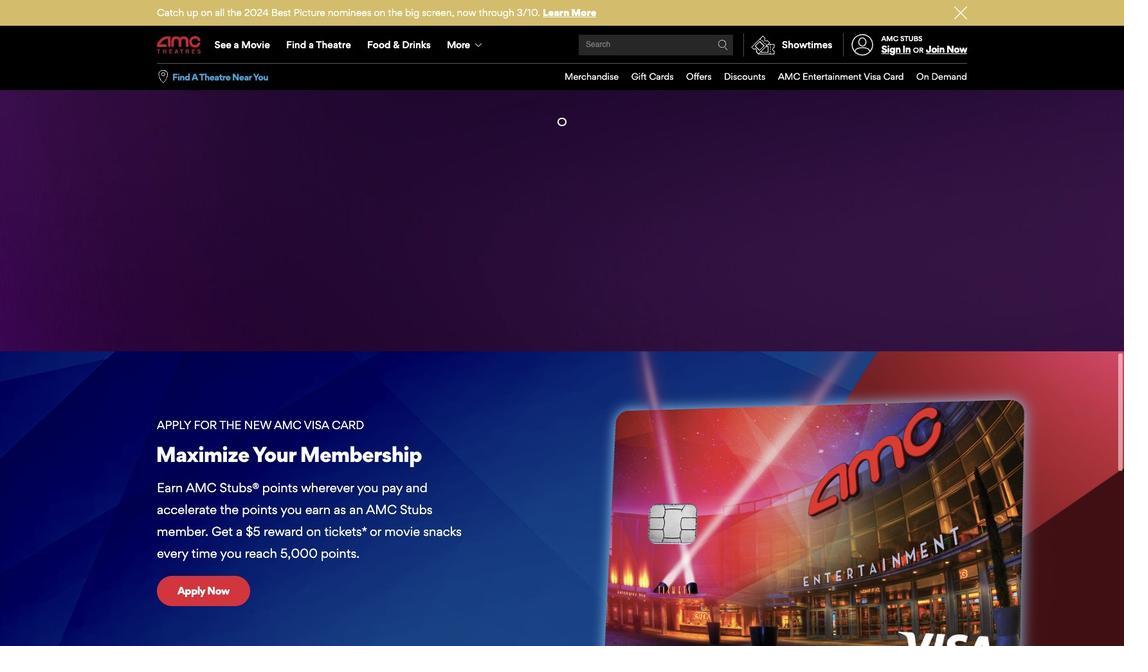 Task type: vqa. For each thing, say whether or not it's contained in the screenshot.
AMC Entertainment Visa Card link
yes



Task type: describe. For each thing, give the bounding box(es) containing it.
&
[[393, 39, 400, 51]]

or inside earn amc stubs® points wherever you pay and accelerate the points you earn as an amc stubs member. get a $5 reward on tickets* or movie snacks every time you reach 5,000 points.
[[370, 524, 381, 539]]

apply
[[157, 418, 191, 432]]

demand
[[932, 71, 968, 82]]

nominees
[[328, 6, 372, 19]]

apply now link
[[157, 576, 250, 606]]

theatre for a
[[316, 39, 351, 51]]

reward
[[264, 524, 303, 539]]

amc entertainment visa card link
[[766, 64, 904, 90]]

find a theatre near you button
[[172, 71, 268, 83]]

through
[[479, 6, 515, 19]]

2 vertical spatial more
[[564, 56, 589, 69]]

0 horizontal spatial on
[[201, 6, 213, 19]]

theatre for a
[[199, 71, 231, 82]]

search the AMC website text field
[[584, 40, 718, 50]]

amc stubs sign in or join now
[[882, 34, 968, 55]]

find for find a theatre
[[286, 39, 306, 51]]

0 horizontal spatial you
[[220, 546, 242, 561]]

a inside earn amc stubs® points wherever you pay and accelerate the points you earn as an amc stubs member. get a $5 reward on tickets* or movie snacks every time you reach 5,000 points.
[[236, 524, 243, 539]]

2024
[[244, 6, 269, 19]]

on demand link
[[904, 64, 968, 90]]

5,000
[[280, 546, 318, 561]]

gift cards
[[632, 71, 674, 82]]

a
[[192, 71, 198, 82]]

reach
[[245, 546, 277, 561]]

the inside earn amc stubs® points wherever you pay and accelerate the points you earn as an amc stubs member. get a $5 reward on tickets* or movie snacks every time you reach 5,000 points.
[[220, 502, 239, 517]]

movie
[[385, 524, 420, 539]]

now inside 'link'
[[207, 584, 230, 597]]

2 horizontal spatial you
[[357, 480, 379, 495]]

find a theatre link
[[278, 27, 359, 63]]

see
[[215, 39, 232, 51]]

menu containing more
[[157, 27, 968, 63]]

screen,
[[422, 6, 455, 19]]

amc entertainment visa card
[[779, 71, 904, 82]]

amc left visa
[[274, 418, 301, 432]]

stubs inside amc stubs sign in or join now
[[901, 34, 923, 43]]

showtimes link
[[744, 33, 833, 57]]

the right the all
[[227, 6, 242, 19]]

sign
[[882, 43, 901, 55]]

join
[[926, 43, 945, 55]]

food & drinks link
[[359, 27, 439, 63]]

discounts
[[725, 71, 766, 82]]

movie
[[242, 39, 270, 51]]

$5
[[246, 524, 261, 539]]

visa
[[864, 71, 882, 82]]

sign in button
[[882, 43, 911, 55]]

earn amc stubs® points wherever you pay and accelerate the points you earn as an amc stubs member. get a $5 reward on tickets* or movie snacks every time you reach 5,000 points.
[[157, 480, 462, 561]]

showtimes
[[782, 39, 833, 51]]

amc inside "link"
[[779, 71, 801, 82]]

wherever
[[301, 480, 354, 495]]

a for movie
[[234, 39, 239, 51]]

get
[[212, 524, 233, 539]]

best
[[271, 6, 291, 19]]

on demand
[[917, 71, 968, 82]]

and
[[406, 480, 428, 495]]

now
[[457, 6, 477, 19]]

a for theatre
[[309, 39, 314, 51]]

card
[[332, 418, 364, 432]]

membership
[[300, 441, 422, 467]]

more inside button
[[447, 39, 470, 51]]

2 horizontal spatial on
[[374, 6, 386, 19]]

catch
[[157, 6, 184, 19]]

all
[[215, 6, 225, 19]]

sign in or join amc stubs element
[[843, 27, 968, 63]]

up
[[187, 6, 198, 19]]

as
[[334, 502, 346, 517]]

on
[[917, 71, 930, 82]]

menu containing merchandise
[[552, 64, 968, 90]]

big
[[405, 6, 420, 19]]

on inside earn amc stubs® points wherever you pay and accelerate the points you earn as an amc stubs member. get a $5 reward on tickets* or movie snacks every time you reach 5,000 points.
[[306, 524, 321, 539]]

offers link
[[674, 64, 712, 90]]

drinks
[[402, 39, 431, 51]]

gift cards link
[[619, 64, 674, 90]]



Task type: locate. For each thing, give the bounding box(es) containing it.
find left a at the top of the page
[[172, 71, 190, 82]]

or
[[914, 46, 924, 55], [370, 524, 381, 539]]

amc
[[882, 34, 899, 43], [779, 71, 801, 82], [274, 418, 301, 432], [186, 480, 217, 495], [366, 502, 397, 517]]

the
[[220, 418, 242, 432]]

0 vertical spatial learn more link
[[543, 6, 597, 19]]

entertainment
[[803, 71, 862, 82]]

points.
[[321, 546, 360, 561]]

points up the $5
[[242, 502, 278, 517]]

new
[[244, 418, 272, 432]]

0 vertical spatial find
[[286, 39, 306, 51]]

on left the all
[[201, 6, 213, 19]]

a down picture
[[309, 39, 314, 51]]

amc up sign
[[882, 34, 899, 43]]

1 vertical spatial stubs
[[400, 502, 433, 517]]

catch up on all the 2024 best picture nominees on the big screen, now through 3/10. learn more
[[157, 6, 597, 19]]

you
[[357, 480, 379, 495], [281, 502, 302, 517], [220, 546, 242, 561]]

0 vertical spatial learn
[[543, 6, 570, 19]]

0 horizontal spatial now
[[207, 584, 230, 597]]

learn down 3/10.
[[536, 56, 562, 69]]

or right in at the top of the page
[[914, 46, 924, 55]]

on down earn
[[306, 524, 321, 539]]

tickets*
[[325, 524, 367, 539]]

you left "pay" at the left bottom of the page
[[357, 480, 379, 495]]

1 horizontal spatial or
[[914, 46, 924, 55]]

see a movie link
[[207, 27, 278, 63]]

1 horizontal spatial stubs
[[901, 34, 923, 43]]

for
[[194, 418, 217, 432]]

now right join
[[947, 43, 968, 55]]

now
[[947, 43, 968, 55], [207, 584, 230, 597]]

1 horizontal spatial you
[[281, 502, 302, 517]]

accelerate
[[157, 502, 217, 517]]

menu
[[157, 27, 968, 63], [552, 64, 968, 90]]

food & drinks
[[367, 39, 431, 51]]

theatre right a at the top of the page
[[199, 71, 231, 82]]

card
[[884, 71, 904, 82]]

near
[[232, 71, 252, 82]]

stubs up in at the top of the page
[[901, 34, 923, 43]]

0 horizontal spatial stubs
[[400, 502, 433, 517]]

maximize your membership
[[156, 441, 422, 467]]

1 vertical spatial more
[[447, 39, 470, 51]]

the left big
[[388, 6, 403, 19]]

0 vertical spatial menu
[[157, 27, 968, 63]]

1 vertical spatial points
[[242, 502, 278, 517]]

member.
[[157, 524, 208, 539]]

the up get
[[220, 502, 239, 517]]

find for find a theatre near you
[[172, 71, 190, 82]]

menu down showtimes image on the right
[[552, 64, 968, 90]]

0 vertical spatial you
[[357, 480, 379, 495]]

0 horizontal spatial theatre
[[199, 71, 231, 82]]

amc down 'showtimes' link
[[779, 71, 801, 82]]

you
[[253, 71, 268, 82]]

1 vertical spatial find
[[172, 71, 190, 82]]

now inside amc stubs sign in or join now
[[947, 43, 968, 55]]

merchandise
[[565, 71, 619, 82]]

your
[[253, 441, 296, 467]]

gift
[[632, 71, 647, 82]]

1 vertical spatial menu
[[552, 64, 968, 90]]

a left the $5
[[236, 524, 243, 539]]

menu up merchandise link
[[157, 27, 968, 63]]

1 horizontal spatial now
[[947, 43, 968, 55]]

more button
[[439, 27, 493, 63]]

see a movie
[[215, 39, 270, 51]]

find
[[286, 39, 306, 51], [172, 71, 190, 82]]

2 vertical spatial you
[[220, 546, 242, 561]]

find a theatre near you
[[172, 71, 268, 82]]

points down your
[[262, 480, 298, 495]]

1 vertical spatial or
[[370, 524, 381, 539]]

learn right 3/10.
[[543, 6, 570, 19]]

cards
[[649, 71, 674, 82]]

0 horizontal spatial or
[[370, 524, 381, 539]]

user profile image
[[845, 34, 881, 56]]

the
[[227, 6, 242, 19], [388, 6, 403, 19], [220, 502, 239, 517]]

learn more link down 3/10.
[[515, 48, 609, 78]]

stubs down and
[[400, 502, 433, 517]]

an
[[350, 502, 363, 517]]

0 vertical spatial more
[[572, 6, 597, 19]]

a right see
[[234, 39, 239, 51]]

theatre inside menu
[[316, 39, 351, 51]]

stubs®
[[220, 480, 259, 495]]

on
[[201, 6, 213, 19], [374, 6, 386, 19], [306, 524, 321, 539]]

discounts link
[[712, 64, 766, 90]]

more down now
[[447, 39, 470, 51]]

navigation
[[559, 119, 565, 125]]

theatre down nominees
[[316, 39, 351, 51]]

apply now
[[178, 584, 230, 597]]

find inside menu
[[286, 39, 306, 51]]

submit search icon image
[[718, 40, 728, 50]]

theatre
[[316, 39, 351, 51], [199, 71, 231, 82]]

points
[[262, 480, 298, 495], [242, 502, 278, 517]]

1 vertical spatial theatre
[[199, 71, 231, 82]]

maximize
[[156, 441, 249, 467]]

now right apply
[[207, 584, 230, 597]]

join now button
[[926, 43, 968, 55]]

theatre inside 'button'
[[199, 71, 231, 82]]

stubs inside earn amc stubs® points wherever you pay and accelerate the points you earn as an amc stubs member. get a $5 reward on tickets* or movie snacks every time you reach 5,000 points.
[[400, 502, 433, 517]]

learn more
[[536, 56, 589, 69]]

apply for the new amc visa card
[[157, 418, 364, 432]]

earn
[[305, 502, 331, 517]]

0 horizontal spatial find
[[172, 71, 190, 82]]

amc down "pay" at the left bottom of the page
[[366, 502, 397, 517]]

find inside 'button'
[[172, 71, 190, 82]]

or left movie
[[370, 524, 381, 539]]

amc inside amc stubs sign in or join now
[[882, 34, 899, 43]]

you up the reward
[[281, 502, 302, 517]]

or inside amc stubs sign in or join now
[[914, 46, 924, 55]]

pay
[[382, 480, 403, 495]]

0 vertical spatial now
[[947, 43, 968, 55]]

0 vertical spatial points
[[262, 480, 298, 495]]

you down get
[[220, 546, 242, 561]]

food
[[367, 39, 391, 51]]

more up learn more
[[572, 6, 597, 19]]

apply
[[178, 584, 205, 597]]

0 vertical spatial theatre
[[316, 39, 351, 51]]

stubs
[[901, 34, 923, 43], [400, 502, 433, 517]]

more up merchandise
[[564, 56, 589, 69]]

on right nominees
[[374, 6, 386, 19]]

1 vertical spatial now
[[207, 584, 230, 597]]

visa
[[304, 418, 329, 432]]

amc logo image
[[157, 36, 202, 54], [157, 36, 202, 54]]

1 vertical spatial you
[[281, 502, 302, 517]]

a
[[234, 39, 239, 51], [309, 39, 314, 51], [236, 524, 243, 539]]

more
[[572, 6, 597, 19], [447, 39, 470, 51], [564, 56, 589, 69]]

earn
[[157, 480, 183, 495]]

find down picture
[[286, 39, 306, 51]]

1 vertical spatial learn
[[536, 56, 562, 69]]

every
[[157, 546, 188, 561]]

1 horizontal spatial theatre
[[316, 39, 351, 51]]

1 horizontal spatial find
[[286, 39, 306, 51]]

0 vertical spatial or
[[914, 46, 924, 55]]

in
[[903, 43, 911, 55]]

amc up accelerate
[[186, 480, 217, 495]]

1 vertical spatial learn more link
[[515, 48, 609, 78]]

picture
[[294, 6, 325, 19]]

offers
[[687, 71, 712, 82]]

snacks
[[424, 524, 462, 539]]

1 horizontal spatial on
[[306, 524, 321, 539]]

cookie consent banner dialog
[[0, 611, 1125, 646]]

showtimes image
[[744, 33, 782, 57]]

merchandise link
[[552, 64, 619, 90]]

learn more link
[[543, 6, 597, 19], [515, 48, 609, 78]]

0 vertical spatial stubs
[[901, 34, 923, 43]]

3/10.
[[517, 6, 541, 19]]

time
[[192, 546, 217, 561]]

learn more link right 3/10.
[[543, 6, 597, 19]]

find a theatre
[[286, 39, 351, 51]]



